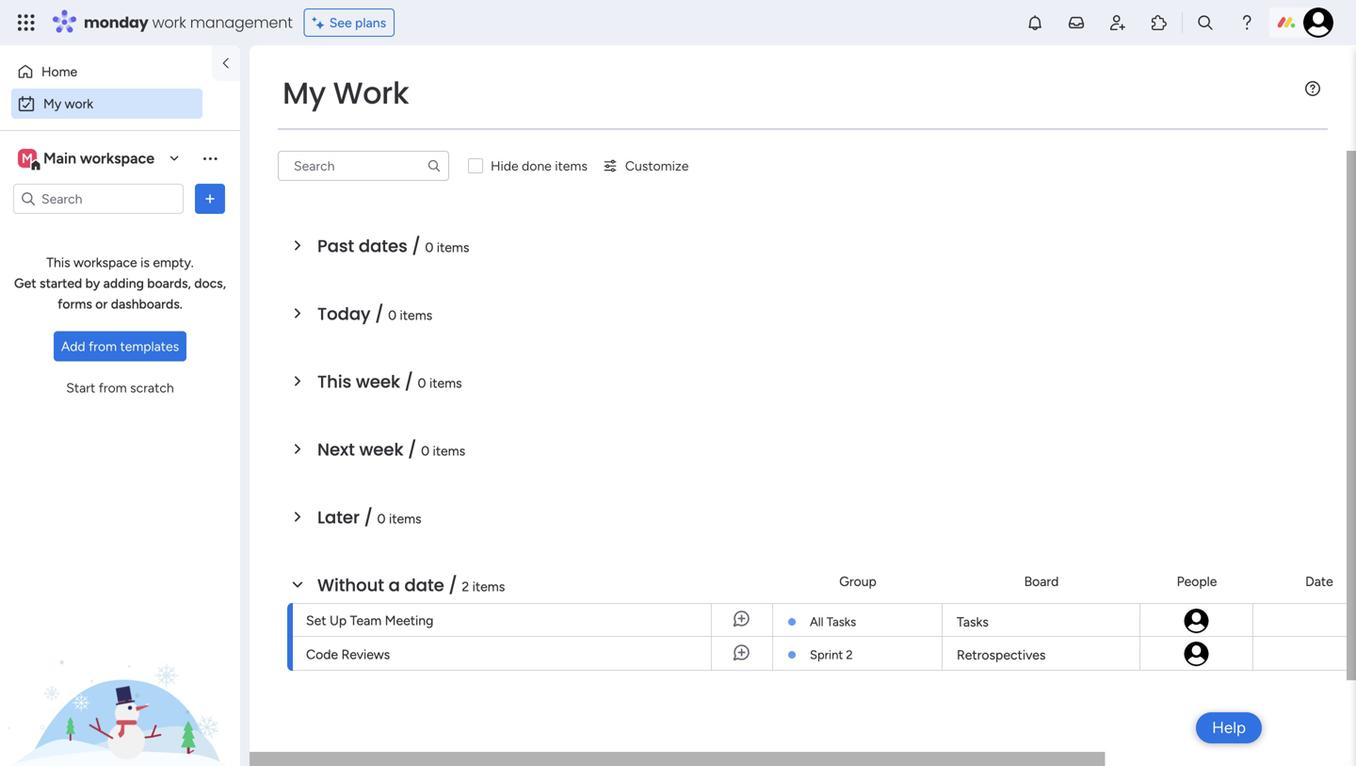 Task type: describe. For each thing, give the bounding box(es) containing it.
from for add
[[89, 338, 117, 354]]

or
[[95, 296, 108, 312]]

this for workspace
[[46, 254, 70, 270]]

my work option
[[11, 89, 203, 119]]

my for my work
[[283, 72, 326, 114]]

from for start
[[99, 380, 127, 396]]

/ right date
[[449, 573, 458, 597]]

items right done
[[555, 158, 588, 174]]

templates
[[120, 338, 179, 354]]

home option
[[11, 57, 203, 87]]

done
[[522, 158, 552, 174]]

Filter dashboard by text search field
[[278, 151, 450, 181]]

all
[[810, 614, 824, 629]]

tasks link
[[955, 604, 1129, 638]]

this workspace is empty. get started by adding boards, docs, forms or dashboards.
[[14, 254, 226, 312]]

docs,
[[194, 275, 226, 291]]

without a date / 2 items
[[318, 573, 505, 597]]

without
[[318, 573, 384, 597]]

dates
[[359, 234, 408, 258]]

0 inside today / 0 items
[[388, 307, 397, 323]]

0 for next week /
[[421, 443, 430, 459]]

work
[[333, 72, 409, 114]]

set up team meeting
[[306, 613, 434, 629]]

started
[[40, 275, 82, 291]]

workspace for this
[[74, 254, 137, 270]]

notifications image
[[1026, 13, 1045, 32]]

items inside the next week / 0 items
[[433, 443, 466, 459]]

adding
[[103, 275, 144, 291]]

main
[[43, 149, 76, 167]]

hide
[[491, 158, 519, 174]]

search image
[[427, 158, 442, 173]]

code
[[306, 646, 338, 662]]

help image
[[1238, 13, 1257, 32]]

select product image
[[17, 13, 36, 32]]

items inside later / 0 items
[[389, 511, 422, 527]]

scratch
[[130, 380, 174, 396]]

this for week
[[318, 370, 352, 394]]

items inside today / 0 items
[[400, 307, 433, 323]]

date
[[405, 573, 445, 597]]

board
[[1025, 573, 1060, 589]]

dashboards.
[[111, 296, 183, 312]]

customize
[[626, 158, 689, 174]]

later / 0 items
[[318, 506, 422, 530]]

m
[[22, 150, 33, 166]]

home link
[[11, 57, 203, 87]]

workspace selection element
[[18, 147, 157, 172]]

items inside 'past dates / 0 items'
[[437, 239, 470, 255]]

my work
[[43, 96, 93, 112]]

1 vertical spatial 2
[[847, 647, 853, 662]]

Search in workspace field
[[40, 188, 157, 210]]

sprint 2
[[810, 647, 853, 662]]

by
[[85, 275, 100, 291]]

home
[[41, 64, 77, 80]]

work for monday
[[152, 12, 186, 33]]

customize button
[[595, 151, 697, 181]]

inbox image
[[1068, 13, 1087, 32]]

add from templates button
[[54, 331, 187, 361]]

invite members image
[[1109, 13, 1128, 32]]

team
[[350, 613, 382, 629]]

management
[[190, 12, 293, 33]]

add
[[61, 338, 85, 354]]

help button
[[1197, 712, 1263, 744]]

maria williams image for set up team meeting
[[1183, 607, 1211, 635]]

past dates / 0 items
[[318, 234, 470, 258]]

retrospectives link
[[955, 637, 1129, 671]]

later
[[318, 506, 360, 530]]

0 horizontal spatial tasks
[[827, 614, 857, 629]]

main workspace
[[43, 149, 155, 167]]

options image
[[201, 189, 220, 208]]

items inside the 'without a date / 2 items'
[[473, 579, 505, 595]]

retrospectives
[[957, 647, 1046, 663]]

set
[[306, 613, 327, 629]]

lottie animation image
[[0, 576, 240, 766]]

/ up the next week / 0 items
[[405, 370, 414, 394]]



Task type: vqa. For each thing, say whether or not it's contained in the screenshot.
Adding
yes



Task type: locate. For each thing, give the bounding box(es) containing it.
2 right date
[[462, 579, 469, 595]]

week down today / 0 items
[[356, 370, 400, 394]]

date
[[1306, 573, 1334, 589]]

1 vertical spatial work
[[65, 96, 93, 112]]

monday work management
[[84, 12, 293, 33]]

workspace up search in workspace field
[[80, 149, 155, 167]]

workspace for main
[[80, 149, 155, 167]]

0
[[425, 239, 434, 255], [388, 307, 397, 323], [418, 375, 426, 391], [421, 443, 430, 459], [377, 511, 386, 527]]

this up next
[[318, 370, 352, 394]]

1 horizontal spatial this
[[318, 370, 352, 394]]

items right later
[[389, 511, 422, 527]]

1 vertical spatial maria williams image
[[1183, 640, 1211, 668]]

from inside button
[[99, 380, 127, 396]]

my work
[[283, 72, 409, 114]]

sprint
[[810, 647, 844, 662]]

1 vertical spatial from
[[99, 380, 127, 396]]

0 for this week /
[[418, 375, 426, 391]]

group
[[840, 573, 877, 589]]

is
[[141, 254, 150, 270]]

2
[[462, 579, 469, 595], [847, 647, 853, 662]]

0 vertical spatial workspace
[[80, 149, 155, 167]]

code reviews
[[306, 646, 390, 662]]

week
[[356, 370, 400, 394], [359, 438, 404, 462]]

0 inside 'past dates / 0 items'
[[425, 239, 434, 255]]

2 maria williams image from the top
[[1183, 640, 1211, 668]]

workspace options image
[[201, 149, 220, 168]]

/ right dates
[[412, 234, 421, 258]]

my inside option
[[43, 96, 61, 112]]

see
[[330, 15, 352, 31]]

week right next
[[359, 438, 404, 462]]

menu image
[[1306, 81, 1321, 96]]

see plans button
[[304, 8, 395, 37]]

today / 0 items
[[318, 302, 433, 326]]

up
[[330, 613, 347, 629]]

1 horizontal spatial tasks
[[957, 614, 989, 630]]

apps image
[[1151, 13, 1169, 32]]

0 horizontal spatial 2
[[462, 579, 469, 595]]

1 horizontal spatial 2
[[847, 647, 853, 662]]

from inside "button"
[[89, 338, 117, 354]]

items right dates
[[437, 239, 470, 255]]

reviews
[[342, 646, 390, 662]]

monday
[[84, 12, 148, 33]]

items down this week / 0 items
[[433, 443, 466, 459]]

0 right today
[[388, 307, 397, 323]]

my
[[283, 72, 326, 114], [43, 96, 61, 112]]

0 vertical spatial week
[[356, 370, 400, 394]]

/
[[412, 234, 421, 258], [375, 302, 384, 326], [405, 370, 414, 394], [408, 438, 417, 462], [364, 506, 373, 530], [449, 573, 458, 597]]

hide done items
[[491, 158, 588, 174]]

search everything image
[[1197, 13, 1216, 32]]

items right date
[[473, 579, 505, 595]]

lottie animation element
[[0, 576, 240, 766]]

past
[[318, 234, 355, 258]]

my work link
[[11, 89, 203, 119]]

items up this week / 0 items
[[400, 307, 433, 323]]

0 vertical spatial this
[[46, 254, 70, 270]]

start
[[66, 380, 95, 396]]

0 inside the next week / 0 items
[[421, 443, 430, 459]]

1 horizontal spatial work
[[152, 12, 186, 33]]

get
[[14, 275, 36, 291]]

work right monday
[[152, 12, 186, 33]]

0 vertical spatial maria williams image
[[1183, 607, 1211, 635]]

my left work
[[283, 72, 326, 114]]

0 for past dates /
[[425, 239, 434, 255]]

boards,
[[147, 275, 191, 291]]

1 vertical spatial week
[[359, 438, 404, 462]]

items inside this week / 0 items
[[430, 375, 462, 391]]

meeting
[[385, 613, 434, 629]]

0 horizontal spatial work
[[65, 96, 93, 112]]

0 vertical spatial from
[[89, 338, 117, 354]]

maria williams image
[[1304, 8, 1334, 38]]

next
[[318, 438, 355, 462]]

0 inside later / 0 items
[[377, 511, 386, 527]]

0 vertical spatial 2
[[462, 579, 469, 595]]

workspace
[[80, 149, 155, 167], [74, 254, 137, 270]]

empty.
[[153, 254, 194, 270]]

0 right dates
[[425, 239, 434, 255]]

from right start
[[99, 380, 127, 396]]

week for this
[[356, 370, 400, 394]]

today
[[318, 302, 371, 326]]

workspace image
[[18, 148, 37, 169]]

all tasks
[[810, 614, 857, 629]]

work for my
[[65, 96, 93, 112]]

0 down this week / 0 items
[[421, 443, 430, 459]]

tasks up retrospectives
[[957, 614, 989, 630]]

/ down this week / 0 items
[[408, 438, 417, 462]]

a
[[389, 573, 400, 597]]

items up the next week / 0 items
[[430, 375, 462, 391]]

start from scratch button
[[59, 373, 182, 403]]

help
[[1213, 718, 1247, 737]]

0 up the next week / 0 items
[[418, 375, 426, 391]]

people
[[1178, 573, 1218, 589]]

None search field
[[278, 151, 450, 181]]

1 horizontal spatial my
[[283, 72, 326, 114]]

this up started
[[46, 254, 70, 270]]

2 right sprint
[[847, 647, 853, 662]]

0 horizontal spatial my
[[43, 96, 61, 112]]

start from scratch
[[66, 380, 174, 396]]

from right add
[[89, 338, 117, 354]]

maria williams image
[[1183, 607, 1211, 635], [1183, 640, 1211, 668]]

0 right later
[[377, 511, 386, 527]]

maria williams image for code reviews
[[1183, 640, 1211, 668]]

plans
[[355, 15, 386, 31]]

tasks
[[957, 614, 989, 630], [827, 614, 857, 629]]

workspace inside this workspace is empty. get started by adding boards, docs, forms or dashboards.
[[74, 254, 137, 270]]

my down home
[[43, 96, 61, 112]]

from
[[89, 338, 117, 354], [99, 380, 127, 396]]

2 inside the 'without a date / 2 items'
[[462, 579, 469, 595]]

this inside this workspace is empty. get started by adding boards, docs, forms or dashboards.
[[46, 254, 70, 270]]

week for next
[[359, 438, 404, 462]]

0 inside this week / 0 items
[[418, 375, 426, 391]]

workspace up by
[[74, 254, 137, 270]]

/ right later
[[364, 506, 373, 530]]

forms
[[58, 296, 92, 312]]

items
[[555, 158, 588, 174], [437, 239, 470, 255], [400, 307, 433, 323], [430, 375, 462, 391], [433, 443, 466, 459], [389, 511, 422, 527], [473, 579, 505, 595]]

1 vertical spatial workspace
[[74, 254, 137, 270]]

next week / 0 items
[[318, 438, 466, 462]]

work down home
[[65, 96, 93, 112]]

1 vertical spatial this
[[318, 370, 352, 394]]

work
[[152, 12, 186, 33], [65, 96, 93, 112]]

work inside option
[[65, 96, 93, 112]]

add from templates
[[61, 338, 179, 354]]

/ right today
[[375, 302, 384, 326]]

this
[[46, 254, 70, 270], [318, 370, 352, 394]]

0 horizontal spatial this
[[46, 254, 70, 270]]

see plans
[[330, 15, 386, 31]]

0 vertical spatial work
[[152, 12, 186, 33]]

1 maria williams image from the top
[[1183, 607, 1211, 635]]

this week / 0 items
[[318, 370, 462, 394]]

my for my work
[[43, 96, 61, 112]]

tasks right "all"
[[827, 614, 857, 629]]



